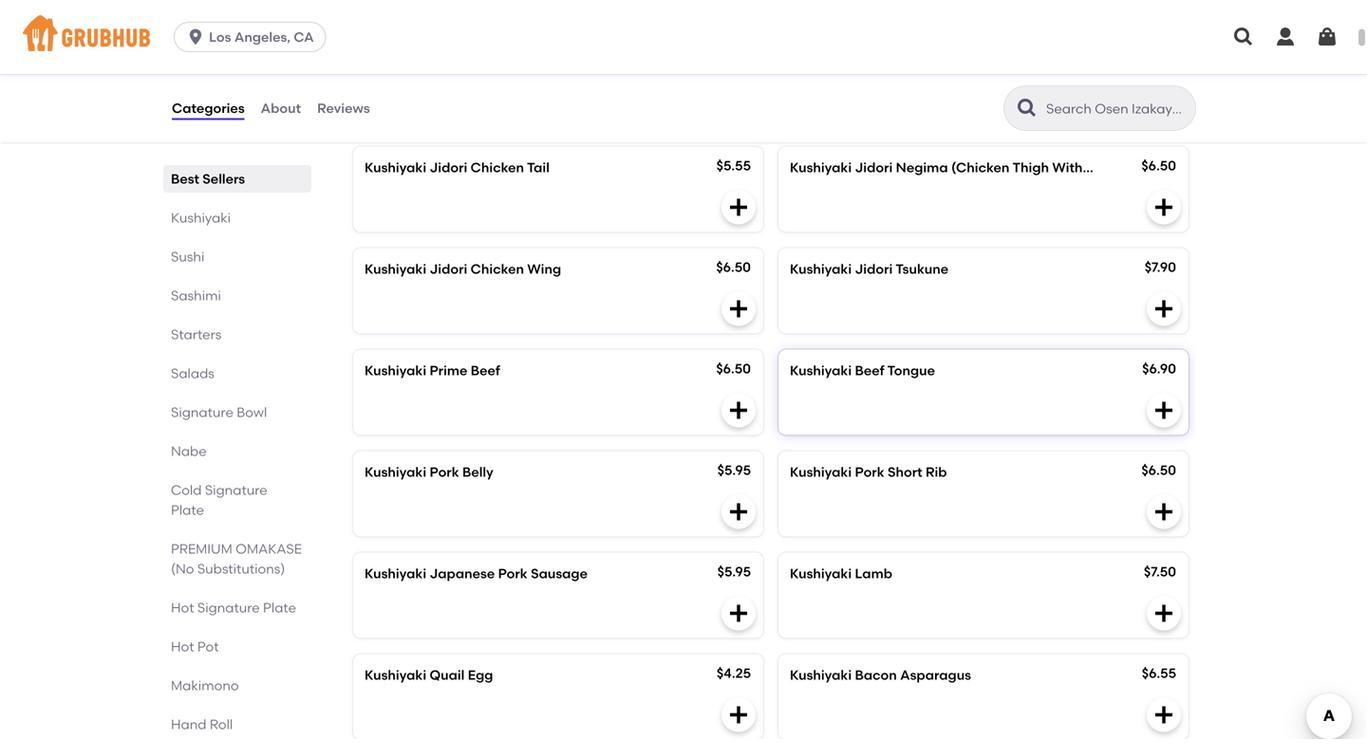 Task type: locate. For each thing, give the bounding box(es) containing it.
0 horizontal spatial plate
[[171, 502, 204, 518]]

jidori for cartilage
[[855, 58, 893, 74]]

hot left pot
[[171, 639, 194, 655]]

beef
[[471, 362, 500, 379], [855, 362, 884, 379]]

bacon
[[855, 667, 897, 683]]

2 beef from the left
[[855, 362, 884, 379]]

bowl
[[237, 404, 267, 421]]

1 horizontal spatial plate
[[263, 600, 296, 616]]

jidori
[[430, 58, 467, 74], [855, 58, 893, 74], [430, 159, 467, 175], [855, 159, 893, 175], [430, 261, 467, 277], [855, 261, 893, 277]]

chicken for wing
[[471, 261, 524, 277]]

0 vertical spatial $5.95
[[717, 462, 751, 478]]

$5.55
[[716, 56, 751, 72], [1142, 56, 1176, 72], [716, 157, 751, 174]]

pork left belly at the left of the page
[[430, 464, 459, 480]]

kushiyaki jidori chicken cartilage
[[790, 58, 1015, 74]]

hot down (no
[[171, 600, 194, 616]]

pork left sausage
[[498, 566, 528, 582]]

tail
[[527, 159, 550, 175]]

plate for hot signature plate
[[263, 600, 296, 616]]

chicken left wing
[[471, 261, 524, 277]]

2 hot from the top
[[171, 639, 194, 655]]

$4.25
[[717, 665, 751, 681]]

substitutions)
[[197, 561, 285, 577]]

pork for belly
[[430, 464, 459, 480]]

1 hot from the top
[[171, 600, 194, 616]]

kushiyaki for kushiyaki jidori chicken liver
[[365, 58, 426, 74]]

svg image inside los angeles, ca button
[[186, 28, 205, 47]]

kushiyaki for kushiyaki pork belly
[[365, 464, 426, 480]]

liver
[[527, 58, 558, 74]]

about button
[[260, 74, 302, 142]]

signature right the 'cold'
[[205, 482, 267, 498]]

0 horizontal spatial pork
[[430, 464, 459, 480]]

0 vertical spatial signature
[[171, 404, 233, 421]]

kushiyaki for kushiyaki jidori chicken tail
[[365, 159, 426, 175]]

sashimi
[[171, 288, 221, 304]]

wing
[[527, 261, 561, 277]]

signature for cold
[[205, 482, 267, 498]]

signature inside cold signature plate
[[205, 482, 267, 498]]

1 vertical spatial plate
[[263, 600, 296, 616]]

los angeles, ca
[[209, 29, 314, 45]]

plate for cold signature plate
[[171, 502, 204, 518]]

ca
[[294, 29, 314, 45]]

1 beef from the left
[[471, 362, 500, 379]]

beef right the 'prime' at the left of the page
[[471, 362, 500, 379]]

kushiyaki pork short rib
[[790, 464, 947, 480]]

nabe
[[171, 443, 207, 459]]

egg
[[468, 667, 493, 683]]

1 vertical spatial $5.95
[[717, 564, 751, 580]]

signature bowl
[[171, 404, 267, 421]]

best
[[171, 171, 199, 187]]

kushiyaki
[[365, 58, 426, 74], [790, 58, 852, 74], [365, 159, 426, 175], [790, 159, 852, 175], [171, 210, 231, 226], [365, 261, 426, 277], [790, 261, 852, 277], [365, 362, 426, 379], [790, 362, 852, 379], [365, 464, 426, 480], [790, 464, 852, 480], [365, 566, 426, 582], [790, 566, 852, 582], [365, 667, 426, 683], [790, 667, 852, 683]]

chicken for cartilage
[[896, 58, 949, 74]]

$6.55
[[1142, 665, 1176, 681]]

makimono
[[171, 678, 239, 694]]

svg image
[[186, 28, 205, 47], [727, 196, 750, 219], [727, 297, 750, 320], [1152, 399, 1175, 422], [727, 501, 750, 523], [1152, 501, 1175, 523], [727, 602, 750, 625], [727, 704, 750, 727]]

signature down substitutions)
[[197, 600, 260, 616]]

negima
[[896, 159, 948, 175]]

jidori for liver
[[430, 58, 467, 74]]

kushiyaki inside the kushiyaki jidori negima (chicken thigh with scallions) $6.50
[[790, 159, 852, 175]]

1 vertical spatial hot
[[171, 639, 194, 655]]

kushiyaki for kushiyaki jidori chicken wing
[[365, 261, 426, 277]]

kushiyaki for kushiyaki beef tongue
[[790, 362, 852, 379]]

svg image for kushiyaki japanese pork sausage
[[727, 602, 750, 625]]

hand roll
[[171, 717, 233, 733]]

jidori for wing
[[430, 261, 467, 277]]

chicken left cartilage
[[896, 58, 949, 74]]

1 vertical spatial signature
[[205, 482, 267, 498]]

rib
[[926, 464, 947, 480]]

0 vertical spatial hot
[[171, 600, 194, 616]]

pork
[[430, 464, 459, 480], [855, 464, 884, 480], [498, 566, 528, 582]]

chicken
[[471, 58, 524, 74], [896, 58, 949, 74], [471, 159, 524, 175], [471, 261, 524, 277]]

chicken left liver
[[471, 58, 524, 74]]

2 $5.95 from the top
[[717, 564, 751, 580]]

kushiyaki for kushiyaki jidori tsukune
[[790, 261, 852, 277]]

scallions)
[[1086, 159, 1149, 175]]

$6.50
[[1141, 157, 1176, 174], [716, 259, 751, 275], [716, 361, 751, 377], [1141, 462, 1176, 478]]

jidori inside the kushiyaki jidori negima (chicken thigh with scallions) $6.50
[[855, 159, 893, 175]]

$5.55 for $6.50
[[716, 157, 751, 174]]

short
[[888, 464, 922, 480]]

search icon image
[[1016, 97, 1039, 120]]

kushiyaki quail egg
[[365, 667, 493, 683]]

kushiyaki jidori chicken liver
[[365, 58, 558, 74]]

$6.90
[[1142, 361, 1176, 377]]

thigh
[[1012, 159, 1049, 175]]

1 horizontal spatial beef
[[855, 362, 884, 379]]

0 horizontal spatial beef
[[471, 362, 500, 379]]

1 $5.95 from the top
[[717, 462, 751, 478]]

svg image for kushiyaki beef tongue
[[1152, 399, 1175, 422]]

hot
[[171, 600, 194, 616], [171, 639, 194, 655]]

plate inside cold signature plate
[[171, 502, 204, 518]]

2 vertical spatial signature
[[197, 600, 260, 616]]

chicken left tail
[[471, 159, 524, 175]]

tongue
[[887, 362, 935, 379]]

chicken for liver
[[471, 58, 524, 74]]

hot for hot signature plate
[[171, 600, 194, 616]]

signature
[[171, 404, 233, 421], [205, 482, 267, 498], [197, 600, 260, 616]]

2 horizontal spatial pork
[[855, 464, 884, 480]]

0 vertical spatial plate
[[171, 502, 204, 518]]

reviews button
[[316, 74, 371, 142]]

plate down the 'cold'
[[171, 502, 204, 518]]

$5.95 for kushiyaki pork short rib
[[717, 462, 751, 478]]

svg image
[[1232, 26, 1255, 48], [1274, 26, 1297, 48], [1316, 26, 1339, 48], [1152, 94, 1175, 117], [1152, 196, 1175, 219], [1152, 297, 1175, 320], [727, 399, 750, 422], [1152, 602, 1175, 625], [1152, 704, 1175, 727]]

$7.90
[[1145, 259, 1176, 275]]

sausage
[[531, 566, 588, 582]]

belly
[[462, 464, 493, 480]]

$5.95
[[717, 462, 751, 478], [717, 564, 751, 580]]

pork left short
[[855, 464, 884, 480]]

signature down salads
[[171, 404, 233, 421]]

plate
[[171, 502, 204, 518], [263, 600, 296, 616]]

reviews
[[317, 100, 370, 116]]

$5.95 for kushiyaki lamb
[[717, 564, 751, 580]]

beef left tongue
[[855, 362, 884, 379]]

svg image for kushiyaki jidori chicken tail
[[727, 196, 750, 219]]

salads
[[171, 365, 214, 382]]

plate down substitutions)
[[263, 600, 296, 616]]



Task type: vqa. For each thing, say whether or not it's contained in the screenshot.


Task type: describe. For each thing, give the bounding box(es) containing it.
kushiyaki lamb
[[790, 566, 892, 582]]

best sellers
[[171, 171, 245, 187]]

hot for hot pot
[[171, 639, 194, 655]]

roll
[[210, 717, 233, 733]]

categories button
[[171, 74, 246, 142]]

categories
[[172, 100, 245, 116]]

$6.50 inside the kushiyaki jidori negima (chicken thigh with scallions) $6.50
[[1141, 157, 1176, 174]]

kushiyaki beef tongue
[[790, 362, 935, 379]]

hot pot
[[171, 639, 219, 655]]

prime
[[430, 362, 467, 379]]

main navigation navigation
[[0, 0, 1367, 74]]

(no
[[171, 561, 194, 577]]

svg image for kushiyaki jidori chicken wing
[[727, 297, 750, 320]]

omakase
[[236, 541, 302, 557]]

los angeles, ca button
[[174, 22, 334, 52]]

svg image for kushiyaki pork belly
[[727, 501, 750, 523]]

kushiyaki pork belly
[[365, 464, 493, 480]]

kushiyaki for kushiyaki jidori chicken cartilage
[[790, 58, 852, 74]]

starters
[[171, 327, 222, 343]]

$6.50 for kushiyaki jidori chicken wing
[[716, 259, 751, 275]]

kushiyaki for kushiyaki bacon asparagus
[[790, 667, 852, 683]]

svg image for kushiyaki pork short rib
[[1152, 501, 1175, 523]]

kushiyaki jidori chicken wing
[[365, 261, 561, 277]]

kushiyaki jidori tsukune
[[790, 261, 948, 277]]

sushi
[[171, 249, 204, 265]]

cartilage
[[952, 58, 1015, 74]]

lamb
[[855, 566, 892, 582]]

kushiyaki japanese pork sausage
[[365, 566, 588, 582]]

kushiyaki for kushiyaki lamb
[[790, 566, 852, 582]]

sellers
[[202, 171, 245, 187]]

cold
[[171, 482, 202, 498]]

1 horizontal spatial pork
[[498, 566, 528, 582]]

$5.55 for $5.55
[[716, 56, 751, 72]]

kushiyaki for kushiyaki prime beef
[[365, 362, 426, 379]]

jidori for tail
[[430, 159, 467, 175]]

tsukune
[[896, 261, 948, 277]]

hot signature plate
[[171, 600, 296, 616]]

japanese
[[430, 566, 495, 582]]

kushiyaki for kushiyaki japanese pork sausage
[[365, 566, 426, 582]]

chicken for tail
[[471, 159, 524, 175]]

premium omakase (no substitutions)
[[171, 541, 302, 577]]

kushiyaki bacon asparagus
[[790, 667, 971, 683]]

kushiyaki for kushiyaki pork short rib
[[790, 464, 852, 480]]

pot
[[197, 639, 219, 655]]

los
[[209, 29, 231, 45]]

quail
[[430, 667, 465, 683]]

pork for short
[[855, 464, 884, 480]]

(chicken
[[951, 159, 1009, 175]]

Search Osen Izakaya (Sunset Blvd) search field
[[1044, 100, 1189, 118]]

jidori for (chicken
[[855, 159, 893, 175]]

kushiyaki for kushiyaki quail egg
[[365, 667, 426, 683]]

$7.50
[[1144, 564, 1176, 580]]

signature for hot
[[197, 600, 260, 616]]

cold signature plate
[[171, 482, 267, 518]]

about
[[261, 100, 301, 116]]

$6.50 for kushiyaki pork short rib
[[1141, 462, 1176, 478]]

asparagus
[[900, 667, 971, 683]]

kushiyaki jidori chicken tail
[[365, 159, 550, 175]]

svg image for kushiyaki quail egg
[[727, 704, 750, 727]]

with
[[1052, 159, 1083, 175]]

kushiyaki prime beef
[[365, 362, 500, 379]]

hand
[[171, 717, 206, 733]]

kushiyaki jidori negima (chicken thigh with scallions) $6.50
[[790, 157, 1176, 175]]

angeles,
[[234, 29, 290, 45]]

$6.50 for kushiyaki prime beef
[[716, 361, 751, 377]]

premium
[[171, 541, 232, 557]]



